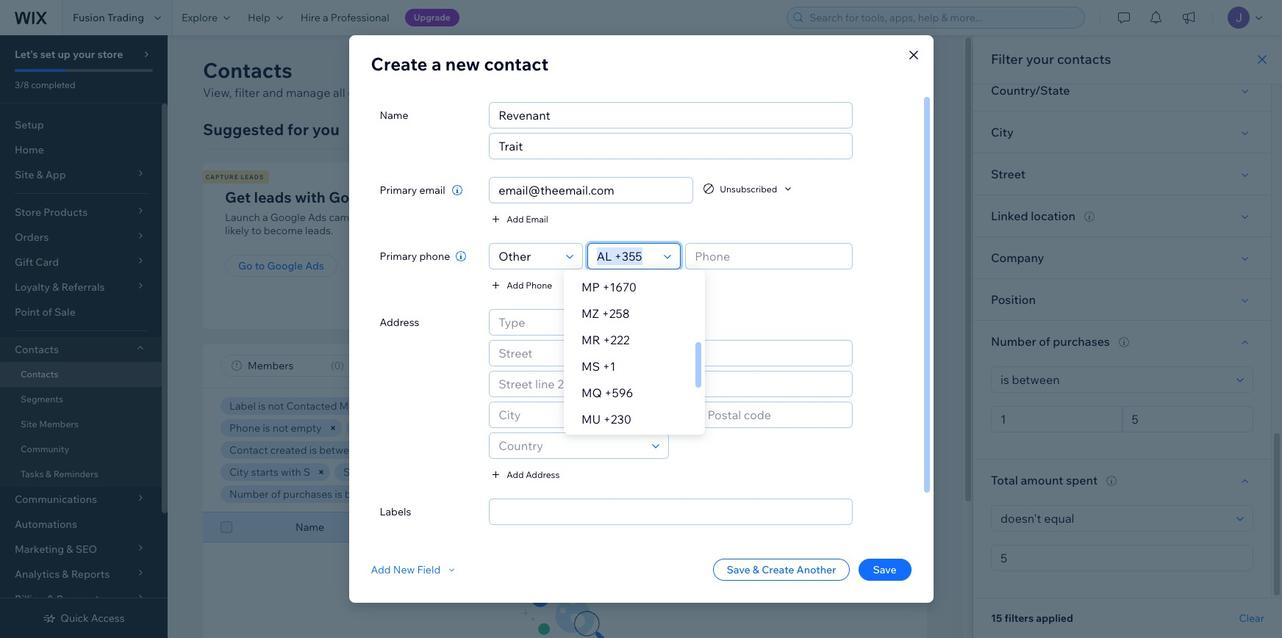 Task type: locate. For each thing, give the bounding box(es) containing it.
grow your contact list add contacts by importing them via gmail or a csv file.
[[638, 188, 860, 237]]

0 horizontal spatial &
[[46, 469, 51, 480]]

0 horizontal spatial contacts
[[660, 211, 702, 224]]

primary for primary email
[[380, 184, 417, 197]]

None checkbox
[[221, 519, 232, 537]]

email
[[526, 214, 548, 225], [463, 400, 489, 413], [702, 400, 728, 413], [460, 521, 486, 534]]

0 vertical spatial name
[[380, 109, 408, 122]]

0 horizontal spatial country/state
[[700, 444, 768, 457]]

to left target at the top left of the page
[[379, 211, 389, 224]]

0 horizontal spatial 5
[[417, 488, 422, 501]]

with inside get leads with google ads launch a google ads campaign to target people likely to become leads.
[[295, 188, 325, 207]]

1 vertical spatial primary
[[380, 250, 417, 263]]

is
[[258, 400, 266, 413], [576, 400, 584, 413], [827, 400, 834, 413], [263, 422, 270, 435], [430, 422, 437, 435], [586, 422, 594, 435], [309, 444, 317, 457], [771, 444, 778, 457], [375, 466, 383, 479], [335, 488, 342, 501], [550, 488, 558, 501]]

city starts with s
[[229, 466, 310, 479]]

amount
[[1021, 473, 1063, 488], [481, 488, 518, 501]]

empty for phone is not empty
[[291, 422, 322, 435]]

address down birthdate
[[526, 469, 560, 480]]

Zip/ Postal code field
[[678, 403, 848, 428]]

2 horizontal spatial create
[[825, 63, 862, 78]]

1 primary from the top
[[380, 184, 417, 197]]

1 select an option field from the top
[[996, 368, 1232, 393]]

0 vertical spatial leads.
[[502, 85, 534, 100]]

leads.
[[502, 85, 534, 100], [305, 224, 333, 237]]

1 horizontal spatial clear
[[1239, 612, 1264, 626]]

add inside add email button
[[507, 214, 524, 225]]

member status
[[859, 521, 931, 534]]

1 save from the left
[[727, 564, 750, 577]]

phone down any
[[595, 521, 626, 534]]

1 vertical spatial name
[[296, 521, 324, 534]]

country/state down zip/ postal code field
[[700, 444, 768, 457]]

street down contact created is between dec 22, 2023 and dec 10, 2023
[[343, 466, 373, 479]]

list
[[201, 162, 1025, 329]]

launch
[[225, 211, 260, 224]]

filter your contacts
[[991, 51, 1111, 68]]

2 vertical spatial address
[[731, 521, 770, 534]]

street up linked location on the right of the page
[[991, 167, 1025, 182]]

mq +596
[[581, 386, 633, 401]]

point of sale
[[15, 306, 76, 319]]

address up save & create another
[[731, 521, 770, 534]]

1 vertical spatial select an option field
[[996, 506, 1232, 531]]

3/8 completed
[[15, 79, 75, 90]]

add new field button
[[371, 564, 458, 577]]

0 horizontal spatial city
[[229, 466, 249, 479]]

simon
[[629, 422, 659, 435]]

0 vertical spatial clear button
[[609, 486, 653, 504]]

setup
[[15, 118, 44, 132]]

suggested for you
[[203, 120, 339, 139]]

not up phone is not empty
[[268, 400, 284, 413]]

in
[[581, 444, 590, 457]]

customers
[[418, 85, 476, 100]]

hire a professional
[[301, 11, 389, 24]]

2023 right "10,"
[[485, 444, 509, 457]]

store
[[97, 48, 123, 61]]

1 vertical spatial address
[[526, 469, 560, 480]]

spent down add address
[[521, 488, 548, 501]]

contacts right import
[[687, 259, 731, 273]]

email up member
[[463, 400, 489, 413]]

member for member status is not a member
[[355, 422, 396, 435]]

0 horizontal spatial create
[[371, 53, 427, 75]]

0 horizontal spatial name
[[296, 521, 324, 534]]

of inside contacts view, filter and manage all of your site's customers and leads. learn more
[[348, 85, 359, 100]]

create contact
[[825, 63, 909, 78]]

linked up company
[[991, 209, 1028, 223]]

1 vertical spatial city
[[229, 466, 249, 479]]

+222
[[603, 333, 629, 348]]

2 horizontal spatial address
[[731, 521, 770, 534]]

1 horizontal spatial city
[[991, 125, 1014, 140]]

google
[[329, 188, 380, 207], [270, 211, 306, 224], [267, 259, 303, 273]]

phone is not empty
[[229, 422, 322, 435]]

mz
[[581, 307, 599, 321]]

of
[[348, 85, 359, 100], [42, 306, 52, 319], [1039, 334, 1050, 349], [629, 466, 638, 479], [271, 488, 281, 501]]

to inside button
[[255, 259, 265, 273]]

or
[[842, 211, 852, 224]]

0 vertical spatial empty
[[291, 422, 322, 435]]

total for total amount spent is not 5
[[456, 488, 479, 501]]

2023 right 22,
[[401, 444, 424, 457]]

customers
[[377, 400, 430, 413]]

+1670
[[602, 280, 636, 295]]

& inside button
[[753, 564, 759, 577]]

1 vertical spatial type field
[[494, 310, 642, 335]]

point
[[15, 306, 40, 319]]

0 horizontal spatial contact
[[229, 444, 268, 457]]

1 vertical spatial clear button
[[1239, 612, 1264, 626]]

1 horizontal spatial save
[[873, 564, 897, 577]]

1 vertical spatial country/state
[[700, 444, 768, 457]]

labels
[[380, 506, 411, 519]]

0 horizontal spatial empty
[[291, 422, 322, 435]]

set
[[40, 48, 55, 61]]

number of purchases
[[991, 334, 1110, 349]]

0 horizontal spatial spent
[[521, 488, 548, 501]]

0 vertical spatial with
[[295, 188, 325, 207]]

1 2023 from the left
[[401, 444, 424, 457]]

you
[[312, 120, 339, 139]]

add for add address
[[507, 469, 524, 480]]

90
[[630, 444, 642, 457]]

1 horizontal spatial spent
[[1066, 473, 1098, 488]]

amount down from number field at the bottom right
[[1021, 473, 1063, 488]]

subscribed
[[616, 400, 669, 413]]

0 horizontal spatial street
[[343, 466, 373, 479]]

2 vertical spatial google
[[267, 259, 303, 273]]

contacts inside contacts link
[[21, 369, 58, 380]]

setup link
[[0, 112, 162, 137]]

1 horizontal spatial amount
[[1021, 473, 1063, 488]]

add
[[638, 211, 658, 224], [507, 214, 524, 225], [507, 280, 524, 291], [507, 469, 524, 480], [371, 564, 391, 577]]

0 vertical spatial select an option field
[[996, 368, 1232, 393]]

add for add phone
[[507, 280, 524, 291]]

1 horizontal spatial purchases
[[1053, 334, 1110, 349]]

2 save from the left
[[873, 564, 897, 577]]

Search... field
[[751, 356, 904, 376]]

empty
[[291, 422, 322, 435], [404, 466, 435, 479]]

contacts down point of sale
[[15, 343, 59, 357]]

0 horizontal spatial purchases
[[283, 488, 332, 501]]

is down doesn't
[[550, 488, 558, 501]]

contacts inside grow your contact list add contacts by importing them via gmail or a csv file.
[[660, 211, 702, 224]]

country/state
[[991, 83, 1070, 98], [700, 444, 768, 457]]

add up total amount spent is not 5
[[507, 469, 524, 480]]

email subscriber status is never subscribed
[[463, 400, 669, 413]]

0 horizontal spatial address
[[380, 316, 419, 329]]

clear
[[620, 489, 642, 500], [1239, 612, 1264, 626]]

0 vertical spatial contact
[[484, 53, 548, 75]]

number of purchases is between 1 and 5
[[229, 488, 422, 501]]

email inside button
[[526, 214, 548, 225]]

professional
[[331, 11, 389, 24]]

select an option field for number of purchases
[[996, 368, 1232, 393]]

1 vertical spatial location
[[502, 466, 540, 479]]

contact up importing
[[714, 188, 768, 207]]

importing
[[718, 211, 766, 224]]

add left the new
[[371, 564, 391, 577]]

1 horizontal spatial contact
[[865, 63, 909, 78]]

manage
[[286, 85, 330, 100]]

0 vertical spatial type field
[[494, 244, 561, 269]]

your right filter
[[1026, 51, 1054, 68]]

not down 22,
[[385, 466, 401, 479]]

suggested
[[203, 120, 284, 139]]

0 vertical spatial contact
[[865, 63, 909, 78]]

google inside button
[[267, 259, 303, 273]]

and right the me
[[357, 400, 375, 413]]

contact inside grow your contact list add contacts by importing them via gmail or a csv file.
[[714, 188, 768, 207]]

between left 1
[[345, 488, 387, 501]]

select an option field up enter a value number field
[[996, 506, 1232, 531]]

between down the me
[[319, 444, 361, 457]]

spent down from number field at the bottom right
[[1066, 473, 1098, 488]]

list box containing mp +1670
[[564, 248, 705, 459]]

add inside add address button
[[507, 469, 524, 480]]

0 vertical spatial linked
[[991, 209, 1028, 223]]

Email field
[[494, 178, 688, 203]]

not for street is not empty
[[385, 466, 401, 479]]

member up save button
[[859, 521, 899, 534]]

1 vertical spatial purchases
[[283, 488, 332, 501]]

up
[[58, 48, 70, 61]]

0 vertical spatial clear
[[620, 489, 642, 500]]

Type field
[[494, 244, 561, 269], [494, 310, 642, 335]]

0 horizontal spatial phone
[[229, 422, 260, 435]]

community link
[[0, 437, 162, 462]]

phone down "label"
[[229, 422, 260, 435]]

1 vertical spatial &
[[753, 564, 759, 577]]

1 horizontal spatial clear button
[[1239, 612, 1264, 626]]

algeria
[[781, 444, 815, 457]]

empty down member status is not a member
[[404, 466, 435, 479]]

number
[[991, 334, 1036, 349], [229, 488, 269, 501]]

create for create a new contact
[[371, 53, 427, 75]]

1 vertical spatial street
[[343, 466, 373, 479]]

1 horizontal spatial 2023
[[485, 444, 509, 457]]

is down contact created is between dec 22, 2023 and dec 10, 2023
[[375, 466, 383, 479]]

0 horizontal spatial clear
[[620, 489, 642, 500]]

location up company
[[1031, 209, 1075, 223]]

your up by
[[679, 188, 711, 207]]

2 select an option field from the top
[[996, 506, 1232, 531]]

is left never
[[576, 400, 584, 413]]

primary left phone
[[380, 250, 417, 263]]

0 horizontal spatial member
[[355, 422, 396, 435]]

to right go
[[255, 259, 265, 273]]

0 vertical spatial purchases
[[1053, 334, 1110, 349]]

1 horizontal spatial street
[[991, 167, 1025, 182]]

list box
[[564, 248, 705, 459]]

( 0 )
[[331, 359, 344, 373]]

0 vertical spatial phone
[[526, 280, 552, 291]]

linked for linked location doesn't equal any of hickory drive
[[468, 466, 500, 479]]

doesn't
[[543, 466, 578, 479]]

1 horizontal spatial contacts
[[1057, 51, 1111, 68]]

contacts
[[203, 57, 292, 83], [687, 259, 731, 273], [15, 343, 59, 357], [21, 369, 58, 380]]

city
[[991, 125, 1014, 140], [229, 466, 249, 479]]

Phone field
[[690, 244, 848, 269]]

5
[[417, 488, 422, 501], [579, 488, 584, 501]]

0 horizontal spatial location
[[502, 466, 540, 479]]

1 vertical spatial linked
[[468, 466, 500, 479]]

status up save button
[[902, 521, 931, 534]]

2 vertical spatial ads
[[305, 259, 324, 273]]

google up campaign
[[329, 188, 380, 207]]

google down become
[[267, 259, 303, 273]]

with for google
[[295, 188, 325, 207]]

dec left 22,
[[363, 444, 382, 457]]

First name field
[[494, 103, 848, 128]]

and right filter
[[263, 85, 283, 100]]

number down starts
[[229, 488, 269, 501]]

purchases for number of purchases is between 1 and 5
[[283, 488, 332, 501]]

0 horizontal spatial 2023
[[401, 444, 424, 457]]

add down the grow
[[638, 211, 658, 224]]

0 horizontal spatial save
[[727, 564, 750, 577]]

0 vertical spatial primary
[[380, 184, 417, 197]]

linked for linked location
[[991, 209, 1028, 223]]

leads. right become
[[305, 224, 333, 237]]

1 horizontal spatial contact
[[714, 188, 768, 207]]

a down leads
[[262, 211, 268, 224]]

ads down get leads with google ads launch a google ads campaign to target people likely to become leads.
[[305, 259, 324, 273]]

city left starts
[[229, 466, 249, 479]]

a left member
[[458, 422, 463, 435]]

is left jacob
[[586, 422, 594, 435]]

add up add phone button
[[507, 214, 524, 225]]

1 vertical spatial phone
[[229, 422, 260, 435]]

1 horizontal spatial empty
[[404, 466, 435, 479]]

1 vertical spatial number
[[229, 488, 269, 501]]

a inside get leads with google ads launch a google ads campaign to target people likely to become leads.
[[262, 211, 268, 224]]

more
[[635, 173, 656, 181]]

total for total amount spent
[[991, 473, 1018, 488]]

1 horizontal spatial member
[[859, 521, 899, 534]]

country/state down filter your contacts
[[991, 83, 1070, 98]]

1 horizontal spatial country/state
[[991, 83, 1070, 98]]

dec left "10,"
[[447, 444, 466, 457]]

type field up add phone
[[494, 244, 561, 269]]

number down position
[[991, 334, 1036, 349]]

0 horizontal spatial number
[[229, 488, 269, 501]]

create inside create contact button
[[825, 63, 862, 78]]

go to google ads
[[238, 259, 324, 273]]

1 vertical spatial empty
[[404, 466, 435, 479]]

email for email deliverability status is inactive
[[702, 400, 728, 413]]

ads left campaign
[[308, 211, 327, 224]]

1 horizontal spatial linked
[[991, 209, 1028, 223]]

1
[[389, 488, 394, 501]]

contacts inside contacts popup button
[[15, 343, 59, 357]]

not up created
[[272, 422, 288, 435]]

+230
[[603, 412, 631, 427]]

total amount spent is not 5
[[456, 488, 584, 501]]

mr
[[581, 333, 600, 348]]

primary up target at the top left of the page
[[380, 184, 417, 197]]

is up starts
[[263, 422, 270, 435]]

2 horizontal spatial phone
[[595, 521, 626, 534]]

site members link
[[0, 412, 162, 437]]

0 horizontal spatial leads.
[[305, 224, 333, 237]]

0 vertical spatial location
[[1031, 209, 1075, 223]]

1 horizontal spatial dec
[[447, 444, 466, 457]]

your right up
[[73, 48, 95, 61]]

& right the tasks
[[46, 469, 51, 480]]

0 vertical spatial google
[[329, 188, 380, 207]]

& inside sidebar element
[[46, 469, 51, 480]]

contacts up the segments at the bottom of the page
[[21, 369, 58, 380]]

1 horizontal spatial location
[[1031, 209, 1075, 223]]

more
[[571, 85, 599, 100]]

your left site's on the left of page
[[362, 85, 386, 100]]

status down search... 'field'
[[795, 400, 824, 413]]

leads. inside contacts view, filter and manage all of your site's customers and leads. learn more
[[502, 85, 534, 100]]

address down primary phone
[[380, 316, 419, 329]]

1 horizontal spatial 5
[[579, 488, 584, 501]]

type field down mp
[[494, 310, 642, 335]]

home
[[15, 143, 44, 157]]

contact up learn
[[484, 53, 548, 75]]

add inside add phone button
[[507, 280, 524, 291]]

add down add email button
[[507, 280, 524, 291]]

city down filter
[[991, 125, 1014, 140]]

learn more button
[[537, 84, 599, 101]]

and down member status is not a member
[[427, 444, 445, 457]]

applied
[[1036, 612, 1073, 626]]

0 horizontal spatial clear button
[[609, 486, 653, 504]]

1 horizontal spatial phone
[[526, 280, 552, 291]]

1 vertical spatial leads.
[[305, 224, 333, 237]]

spent for total amount spent
[[1066, 473, 1098, 488]]

0 vertical spatial ads
[[384, 188, 411, 207]]

0 horizontal spatial dec
[[363, 444, 382, 457]]

a right or
[[854, 211, 860, 224]]

google down leads
[[270, 211, 306, 224]]

0 horizontal spatial total
[[456, 488, 479, 501]]

1 horizontal spatial number
[[991, 334, 1036, 349]]

csv
[[638, 224, 659, 237]]

1 horizontal spatial &
[[753, 564, 759, 577]]

amount down add address button
[[481, 488, 518, 501]]

status
[[545, 400, 574, 413], [795, 400, 824, 413], [398, 422, 427, 435], [902, 521, 931, 534]]

and right 1
[[396, 488, 414, 501]]

0 vertical spatial street
[[991, 167, 1025, 182]]

0 horizontal spatial linked
[[468, 466, 500, 479]]

location up total amount spent is not 5
[[502, 466, 540, 479]]

name down site's on the left of page
[[380, 109, 408, 122]]

1 5 from the left
[[417, 488, 422, 501]]

your inside contacts view, filter and manage all of your site's customers and leads. learn more
[[362, 85, 386, 100]]

member up contact created is between dec 22, 2023 and dec 10, 2023
[[355, 422, 396, 435]]

empty down the contacted
[[291, 422, 322, 435]]

0
[[334, 359, 341, 373]]

with left s
[[281, 466, 301, 479]]

amount for total amount spent
[[1021, 473, 1063, 488]]

5 down the linked location doesn't equal any of hickory drive on the bottom of page
[[579, 488, 584, 501]]

+596
[[604, 386, 633, 401]]

1 vertical spatial member
[[859, 521, 899, 534]]

select an option field up from number field at the bottom right
[[996, 368, 1232, 393]]

is up s
[[309, 444, 317, 457]]

1 dec from the left
[[363, 444, 382, 457]]

email for email subscriber status is never subscribed
[[463, 400, 489, 413]]

None field
[[503, 500, 848, 525]]

0 vertical spatial member
[[355, 422, 396, 435]]

& left another
[[753, 564, 759, 577]]

1 horizontal spatial total
[[991, 473, 1018, 488]]

2 primary from the top
[[380, 250, 417, 263]]

let's set up your store
[[15, 48, 123, 61]]

0 vertical spatial &
[[46, 469, 51, 480]]

member for member status
[[859, 521, 899, 534]]

tasks
[[21, 469, 44, 480]]

save for save
[[873, 564, 897, 577]]

15
[[991, 612, 1002, 626]]

leads. left learn
[[502, 85, 534, 100]]

street for street
[[991, 167, 1025, 182]]

email left deliverability
[[702, 400, 728, 413]]

ads up target at the top left of the page
[[384, 188, 411, 207]]

phone
[[526, 280, 552, 291], [229, 422, 260, 435], [595, 521, 626, 534]]

email down email field
[[526, 214, 548, 225]]

1 vertical spatial contacts
[[660, 211, 702, 224]]

gmail
[[811, 211, 839, 224]]

5 right 1
[[417, 488, 422, 501]]

Select an option field
[[996, 368, 1232, 393], [996, 506, 1232, 531]]

To number field
[[1127, 407, 1248, 432]]

phone left mp
[[526, 280, 552, 291]]

of inside sidebar element
[[42, 306, 52, 319]]

help button
[[239, 0, 292, 35]]

15 filters applied
[[991, 612, 1073, 626]]

list containing get leads with google ads
[[201, 162, 1025, 329]]

member
[[355, 422, 396, 435], [859, 521, 899, 534]]

mz +258
[[581, 307, 629, 321]]



Task type: vqa. For each thing, say whether or not it's contained in the screenshot.
Inspiring Websites link
no



Task type: describe. For each thing, give the bounding box(es) containing it.
& for reminders
[[46, 469, 51, 480]]

+258
[[602, 307, 629, 321]]

street is not empty
[[343, 466, 435, 479]]

add for add new field
[[371, 564, 391, 577]]

capture leads
[[205, 173, 264, 181]]

22,
[[385, 444, 398, 457]]

new
[[445, 53, 480, 75]]

is left inactive
[[827, 400, 834, 413]]

company
[[991, 251, 1044, 265]]

is down customers
[[430, 422, 437, 435]]

status down customers
[[398, 422, 427, 435]]

Search for tools, apps, help & more... field
[[805, 7, 1080, 28]]

save & create another
[[727, 564, 836, 577]]

create for create contact
[[825, 63, 862, 78]]

1 vertical spatial google
[[270, 211, 306, 224]]

file.
[[662, 224, 678, 237]]

equal
[[581, 466, 607, 479]]

contacts button
[[0, 337, 162, 362]]

1 vertical spatial ads
[[308, 211, 327, 224]]

empty for street is not empty
[[404, 466, 435, 479]]

0 vertical spatial contacts
[[1057, 51, 1111, 68]]

ms
[[581, 359, 600, 374]]

a inside grow your contact list add contacts by importing them via gmail or a csv file.
[[854, 211, 860, 224]]

quick access
[[61, 612, 125, 626]]

is right "label"
[[258, 400, 266, 413]]

amount for total amount spent is not 5
[[481, 488, 518, 501]]

import
[[651, 259, 684, 273]]

member status is not a member
[[355, 422, 507, 435]]

get
[[225, 188, 251, 207]]

Country field
[[494, 434, 647, 459]]

1 vertical spatial contact
[[229, 444, 268, 457]]

let's
[[15, 48, 38, 61]]

capture
[[205, 173, 239, 181]]

to right 'likely'
[[251, 224, 261, 237]]

the
[[592, 444, 608, 457]]

learn
[[537, 85, 568, 100]]

your inside grow your contact list add contacts by importing them via gmail or a csv file.
[[679, 188, 711, 207]]

leads. inside get leads with google ads launch a google ads campaign to target people likely to become leads.
[[305, 224, 333, 237]]

grow
[[638, 188, 676, 207]]

city for city
[[991, 125, 1014, 140]]

Street field
[[494, 341, 848, 366]]

location for linked location doesn't equal any of hickory drive
[[502, 466, 540, 479]]

site members
[[21, 419, 79, 430]]

days
[[645, 444, 667, 457]]

s
[[303, 466, 310, 479]]

ads inside button
[[305, 259, 324, 273]]

country/state for country/state
[[991, 83, 1070, 98]]

add new field
[[371, 564, 440, 577]]

select an option field for total amount spent
[[996, 506, 1232, 531]]

quick
[[61, 612, 89, 626]]

add address
[[507, 469, 560, 480]]

2 type field from the top
[[494, 310, 642, 335]]

point of sale link
[[0, 300, 162, 325]]

Street line 2 (Optional) field
[[494, 372, 848, 397]]

1 vertical spatial clear
[[1239, 612, 1264, 626]]

get more contacts
[[619, 173, 696, 181]]

email for email
[[460, 521, 486, 534]]

your inside sidebar element
[[73, 48, 95, 61]]

not for phone is not empty
[[272, 422, 288, 435]]

all
[[333, 85, 345, 100]]

tasks & reminders link
[[0, 462, 162, 487]]

a right hire
[[323, 11, 328, 24]]

drive
[[680, 466, 705, 479]]

+1
[[602, 359, 615, 374]]

contacts link
[[0, 362, 162, 387]]

with for s
[[281, 466, 301, 479]]

linked location
[[991, 209, 1075, 223]]

1 vertical spatial between
[[345, 488, 387, 501]]

not for label is not contacted me and customers
[[268, 400, 284, 413]]

address inside button
[[526, 469, 560, 480]]

2 5 from the left
[[579, 488, 584, 501]]

number for number of purchases
[[991, 334, 1036, 349]]

me
[[339, 400, 355, 413]]

Last name field
[[494, 134, 848, 159]]

unsubscribed button
[[702, 182, 795, 196]]

& for create
[[753, 564, 759, 577]]

of for number of purchases
[[1039, 334, 1050, 349]]

From number field
[[996, 407, 1117, 432]]

filter
[[235, 85, 260, 100]]

Enter a value number field
[[996, 546, 1248, 571]]

status up assignee
[[545, 400, 574, 413]]

add address button
[[489, 468, 560, 481]]

segments
[[21, 394, 63, 405]]

add email
[[507, 214, 548, 225]]

1 type field from the top
[[494, 244, 561, 269]]

upgrade button
[[405, 9, 459, 26]]

ms +1
[[581, 359, 615, 374]]

Code field
[[592, 244, 660, 269]]

city for city starts with s
[[229, 466, 249, 479]]

location for linked location
[[1031, 209, 1075, 223]]

hire
[[301, 11, 320, 24]]

starts
[[251, 466, 278, 479]]

explore
[[182, 11, 218, 24]]

filters
[[1005, 612, 1034, 626]]

label is not contacted me and customers
[[229, 400, 430, 413]]

of for point of sale
[[42, 306, 52, 319]]

2 dec from the left
[[447, 444, 466, 457]]

go
[[238, 259, 253, 273]]

access
[[91, 612, 125, 626]]

automations
[[15, 518, 77, 531]]

assignee
[[540, 422, 584, 435]]

birthdate in the last 90 days
[[534, 444, 667, 457]]

add inside grow your contact list add contacts by importing them via gmail or a csv file.
[[638, 211, 658, 224]]

list
[[771, 188, 793, 207]]

country/state for country/state is algeria
[[700, 444, 768, 457]]

contacts inside import contacts button
[[687, 259, 731, 273]]

create contact button
[[794, 57, 927, 84]]

not down doesn't
[[560, 488, 576, 501]]

save for save & create another
[[727, 564, 750, 577]]

)
[[341, 359, 344, 373]]

any
[[610, 466, 627, 479]]

street for street is not empty
[[343, 466, 373, 479]]

phone for phone
[[595, 521, 626, 534]]

fusion trading
[[73, 11, 144, 24]]

filter
[[991, 51, 1023, 68]]

contact inside button
[[865, 63, 909, 78]]

contact created is between dec 22, 2023 and dec 10, 2023
[[229, 444, 509, 457]]

spent for total amount spent is not 5
[[521, 488, 548, 501]]

leads
[[254, 188, 292, 207]]

sidebar element
[[0, 35, 168, 639]]

home link
[[0, 137, 162, 162]]

new
[[393, 564, 415, 577]]

add phone button
[[489, 279, 552, 292]]

purchases for number of purchases
[[1053, 334, 1110, 349]]

3/8
[[15, 79, 29, 90]]

field
[[417, 564, 440, 577]]

mp
[[581, 280, 599, 295]]

email deliverability status is inactive
[[702, 400, 874, 413]]

contacts view, filter and manage all of your site's customers and leads. learn more
[[203, 57, 599, 100]]

is left 1
[[335, 488, 342, 501]]

2 2023 from the left
[[485, 444, 509, 457]]

0 vertical spatial between
[[319, 444, 361, 457]]

phone inside button
[[526, 280, 552, 291]]

City field
[[494, 403, 663, 428]]

of for number of purchases is between 1 and 5
[[271, 488, 281, 501]]

add phone
[[507, 280, 552, 291]]

1 horizontal spatial name
[[380, 109, 408, 122]]

import contacts
[[651, 259, 731, 273]]

campaign
[[329, 211, 376, 224]]

and down new
[[479, 85, 500, 100]]

Unsaved view field
[[243, 356, 326, 376]]

create inside the save & create another button
[[762, 564, 794, 577]]

(
[[331, 359, 334, 373]]

number for number of purchases is between 1 and 5
[[229, 488, 269, 501]]

not left member
[[440, 422, 456, 435]]

a left new
[[431, 53, 441, 75]]

add for add email
[[507, 214, 524, 225]]

10,
[[468, 444, 483, 457]]

for
[[287, 120, 309, 139]]

birthdate
[[534, 444, 579, 457]]

phone for phone is not empty
[[229, 422, 260, 435]]

upgrade
[[414, 12, 451, 23]]

save button
[[858, 559, 911, 581]]

is left algeria
[[771, 444, 778, 457]]

contacts inside contacts view, filter and manage all of your site's customers and leads. learn more
[[203, 57, 292, 83]]

import contacts button
[[638, 255, 744, 277]]

primary for primary phone
[[380, 250, 417, 263]]

last
[[610, 444, 627, 457]]



